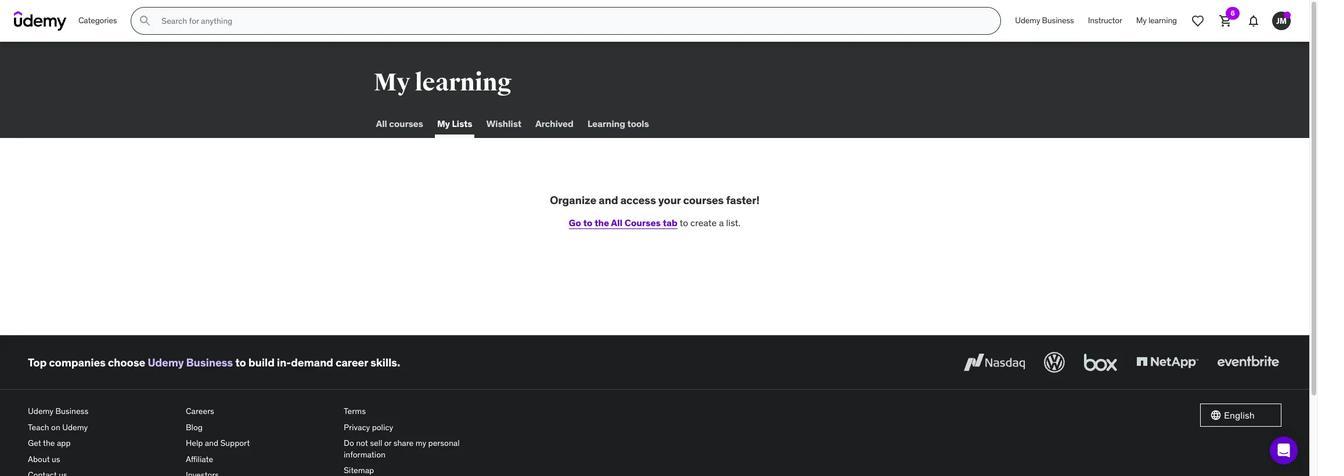Task type: vqa. For each thing, say whether or not it's contained in the screenshot.
leftmost Profile
no



Task type: locate. For each thing, give the bounding box(es) containing it.
create
[[691, 217, 717, 229]]

the inside udemy business teach on udemy get the app about us
[[43, 439, 55, 449]]

business for udemy business teach on udemy get the app about us
[[55, 407, 88, 417]]

about us link
[[28, 452, 177, 468]]

0 vertical spatial my learning
[[1137, 15, 1178, 26]]

1 horizontal spatial all
[[611, 217, 623, 229]]

1 vertical spatial my
[[374, 68, 410, 98]]

to right tab
[[680, 217, 689, 229]]

my learning
[[1137, 15, 1178, 26], [374, 68, 512, 98]]

my lists link
[[435, 110, 475, 138]]

my right instructor
[[1137, 15, 1147, 26]]

archived link
[[533, 110, 576, 138]]

my learning left wishlist image
[[1137, 15, 1178, 26]]

0 vertical spatial learning
[[1149, 15, 1178, 26]]

faster!
[[726, 193, 760, 207]]

my
[[416, 439, 427, 449]]

2 horizontal spatial business
[[1043, 15, 1075, 26]]

and right help
[[205, 439, 218, 449]]

my left lists
[[437, 118, 450, 130]]

help
[[186, 439, 203, 449]]

2 vertical spatial my
[[437, 118, 450, 130]]

notifications image
[[1247, 14, 1261, 28]]

1 horizontal spatial the
[[595, 217, 610, 229]]

0 horizontal spatial all
[[376, 118, 387, 130]]

build
[[248, 356, 275, 370]]

all courses
[[376, 118, 423, 130]]

get
[[28, 439, 41, 449]]

udemy image
[[14, 11, 67, 31]]

0 vertical spatial and
[[599, 193, 618, 207]]

careers blog help and support affiliate
[[186, 407, 250, 465]]

career
[[336, 356, 368, 370]]

affiliate
[[186, 455, 213, 465]]

all inside "link"
[[376, 118, 387, 130]]

to
[[584, 217, 593, 229], [680, 217, 689, 229], [235, 356, 246, 370]]

0 vertical spatial all
[[376, 118, 387, 130]]

your
[[659, 193, 681, 207]]

0 vertical spatial courses
[[389, 118, 423, 130]]

my learning up my lists
[[374, 68, 512, 98]]

1 horizontal spatial learning
[[1149, 15, 1178, 26]]

my up all courses
[[374, 68, 410, 98]]

affiliate link
[[186, 452, 335, 468]]

1 horizontal spatial courses
[[683, 193, 724, 207]]

1 vertical spatial my learning
[[374, 68, 512, 98]]

udemy business link
[[1009, 7, 1082, 35], [148, 356, 233, 370], [28, 404, 177, 420]]

learning
[[588, 118, 626, 130]]

business inside udemy business teach on udemy get the app about us
[[55, 407, 88, 417]]

information
[[344, 450, 386, 461]]

jm
[[1277, 15, 1287, 26]]

companies
[[49, 356, 106, 370]]

help and support link
[[186, 436, 335, 452]]

0 vertical spatial business
[[1043, 15, 1075, 26]]

go
[[569, 217, 581, 229]]

nasdaq image
[[961, 350, 1028, 376]]

courses
[[389, 118, 423, 130], [683, 193, 724, 207]]

the right 'get'
[[43, 439, 55, 449]]

business up careers
[[186, 356, 233, 370]]

privacy policy link
[[344, 420, 493, 436]]

courses left my lists
[[389, 118, 423, 130]]

careers
[[186, 407, 214, 417]]

choose
[[108, 356, 145, 370]]

instructor
[[1089, 15, 1123, 26]]

the
[[595, 217, 610, 229], [43, 439, 55, 449]]

learning
[[1149, 15, 1178, 26], [415, 68, 512, 98]]

1 vertical spatial the
[[43, 439, 55, 449]]

to right go
[[584, 217, 593, 229]]

my for my lists link
[[437, 118, 450, 130]]

us
[[52, 455, 60, 465]]

submit search image
[[138, 14, 152, 28]]

volkswagen image
[[1042, 350, 1068, 376]]

0 horizontal spatial learning
[[415, 68, 512, 98]]

1 horizontal spatial to
[[584, 217, 593, 229]]

my for my learning link
[[1137, 15, 1147, 26]]

business up the on
[[55, 407, 88, 417]]

all
[[376, 118, 387, 130], [611, 217, 623, 229]]

a
[[719, 217, 724, 229]]

0 horizontal spatial my learning
[[374, 68, 512, 98]]

tools
[[628, 118, 649, 130]]

business
[[1043, 15, 1075, 26], [186, 356, 233, 370], [55, 407, 88, 417]]

0 horizontal spatial the
[[43, 439, 55, 449]]

go to the all courses tab link
[[569, 217, 678, 229]]

0 horizontal spatial courses
[[389, 118, 423, 130]]

learning tools link
[[585, 110, 652, 138]]

and up go to the all courses tab link
[[599, 193, 618, 207]]

courses up "create"
[[683, 193, 724, 207]]

my
[[1137, 15, 1147, 26], [374, 68, 410, 98], [437, 118, 450, 130]]

tab
[[663, 217, 678, 229]]

1 horizontal spatial my learning
[[1137, 15, 1178, 26]]

1 vertical spatial udemy business link
[[148, 356, 233, 370]]

0 horizontal spatial and
[[205, 439, 218, 449]]

on
[[51, 423, 60, 433]]

0 horizontal spatial business
[[55, 407, 88, 417]]

1 horizontal spatial and
[[599, 193, 618, 207]]

my lists
[[437, 118, 473, 130]]

archived
[[536, 118, 574, 130]]

english button
[[1201, 404, 1282, 428]]

to left build at left
[[235, 356, 246, 370]]

1 vertical spatial business
[[186, 356, 233, 370]]

and
[[599, 193, 618, 207], [205, 439, 218, 449]]

top
[[28, 356, 47, 370]]

the right go
[[595, 217, 610, 229]]

categories
[[78, 15, 117, 26]]

do not sell or share my personal information button
[[344, 436, 493, 464]]

learning tools
[[588, 118, 649, 130]]

learning left wishlist image
[[1149, 15, 1178, 26]]

1 vertical spatial all
[[611, 217, 623, 229]]

udemy
[[1016, 15, 1041, 26], [148, 356, 184, 370], [28, 407, 53, 417], [62, 423, 88, 433]]

access
[[621, 193, 656, 207]]

2 horizontal spatial my
[[1137, 15, 1147, 26]]

2 vertical spatial business
[[55, 407, 88, 417]]

0 horizontal spatial my
[[374, 68, 410, 98]]

0 vertical spatial the
[[595, 217, 610, 229]]

privacy
[[344, 423, 370, 433]]

business left instructor
[[1043, 15, 1075, 26]]

learning up lists
[[415, 68, 512, 98]]

you have alerts image
[[1285, 12, 1291, 19]]

0 vertical spatial my
[[1137, 15, 1147, 26]]

eventbrite image
[[1215, 350, 1282, 376]]

1 horizontal spatial my
[[437, 118, 450, 130]]

courses inside all courses "link"
[[389, 118, 423, 130]]

sell
[[370, 439, 383, 449]]

1 vertical spatial and
[[205, 439, 218, 449]]

wishlist
[[486, 118, 522, 130]]



Task type: describe. For each thing, give the bounding box(es) containing it.
0 horizontal spatial to
[[235, 356, 246, 370]]

terms link
[[344, 404, 493, 420]]

support
[[220, 439, 250, 449]]

wishlist image
[[1192, 14, 1205, 28]]

categories button
[[71, 7, 124, 35]]

6
[[1231, 9, 1235, 17]]

lists
[[452, 118, 473, 130]]

1 vertical spatial learning
[[415, 68, 512, 98]]

6 link
[[1212, 7, 1240, 35]]

skills.
[[371, 356, 400, 370]]

0 vertical spatial udemy business link
[[1009, 7, 1082, 35]]

netapp image
[[1135, 350, 1201, 376]]

small image
[[1211, 410, 1222, 422]]

organize
[[550, 193, 597, 207]]

wishlist link
[[484, 110, 524, 138]]

and inside careers blog help and support affiliate
[[205, 439, 218, 449]]

my learning link
[[1130, 7, 1185, 35]]

teach on udemy link
[[28, 420, 177, 436]]

get the app link
[[28, 436, 177, 452]]

instructor link
[[1082, 7, 1130, 35]]

organize and access your courses faster!
[[550, 193, 760, 207]]

udemy business
[[1016, 15, 1075, 26]]

2 horizontal spatial to
[[680, 217, 689, 229]]

top companies choose udemy business to build in-demand career skills.
[[28, 356, 400, 370]]

do
[[344, 439, 354, 449]]

list.
[[726, 217, 741, 229]]

blog
[[186, 423, 203, 433]]

policy
[[372, 423, 393, 433]]

sitemap
[[344, 466, 374, 477]]

udemy business teach on udemy get the app about us
[[28, 407, 88, 465]]

demand
[[291, 356, 333, 370]]

share
[[394, 439, 414, 449]]

app
[[57, 439, 71, 449]]

terms
[[344, 407, 366, 417]]

box image
[[1082, 350, 1121, 376]]

in-
[[277, 356, 291, 370]]

terms privacy policy do not sell or share my personal information sitemap
[[344, 407, 460, 477]]

all courses link
[[374, 110, 426, 138]]

jm link
[[1268, 7, 1296, 35]]

courses
[[625, 217, 661, 229]]

1 vertical spatial courses
[[683, 193, 724, 207]]

go to the all courses tab to create a list.
[[569, 217, 741, 229]]

blog link
[[186, 420, 335, 436]]

sitemap link
[[344, 464, 493, 477]]

1 horizontal spatial business
[[186, 356, 233, 370]]

english
[[1225, 410, 1255, 422]]

personal
[[428, 439, 460, 449]]

teach
[[28, 423, 49, 433]]

about
[[28, 455, 50, 465]]

shopping cart with 6 items image
[[1219, 14, 1233, 28]]

2 vertical spatial udemy business link
[[28, 404, 177, 420]]

or
[[384, 439, 392, 449]]

Search for anything text field
[[159, 11, 987, 31]]

business for udemy business
[[1043, 15, 1075, 26]]

not
[[356, 439, 368, 449]]

careers link
[[186, 404, 335, 420]]



